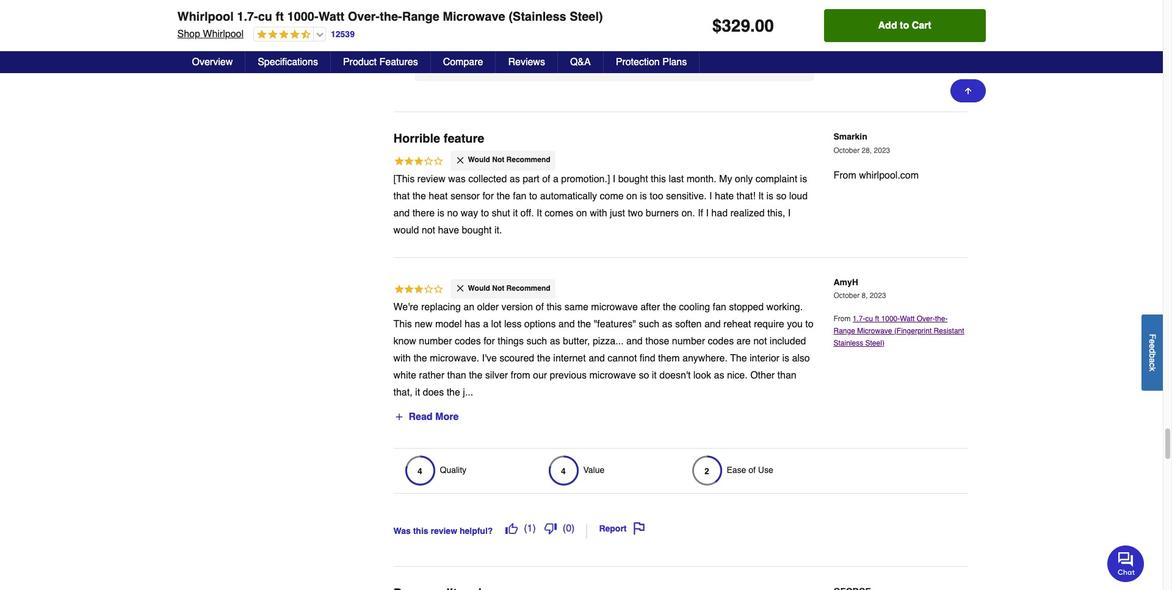 Task type: locate. For each thing, give the bounding box(es) containing it.
3 stars image up we're
[[393, 284, 444, 297]]

is up the 'this,'
[[766, 191, 774, 202]]

so inside [this review was collected as part of a promotion.] i bought this last month. my only complaint is that the heat sensor for the fan to automatically come on is too sensitive. i hate that! it is so loud and there is no way to shut it off. it comes on with just two burners on. if i had realized this, i would not have bought it.
[[776, 191, 787, 202]]

the left j...
[[447, 388, 460, 398]]

whirlpool inside hello, lulu! thank you for taking the time to review your whirlpool appliance. we want to be a brand you can trust! should you have any questions or concerns about your product, please feel free to send us an email at canadasocial@whirlpool.com. kindly provide us with your model and serial number, your phone number, and your review id (275420382). thank you! -justine
[[667, 0, 708, 9]]

cu up 4.5 stars image on the top
[[258, 10, 272, 24]]

2 october from the top
[[834, 292, 860, 300]]

2 close image from the top
[[455, 284, 465, 293]]

q&a button
[[558, 51, 604, 73]]

0 vertical spatial not
[[422, 225, 435, 236]]

1 vertical spatial model
[[435, 319, 462, 330]]

over- inside 1.7-cu ft 1000-watt over-the- range microwave (fingerprint resistant stainless steel)
[[917, 315, 935, 323]]

1 recommend from the top
[[506, 156, 550, 164]]

model down replacing
[[435, 319, 462, 330]]

0 horizontal spatial 1000-
[[287, 10, 318, 24]]

and right soften
[[704, 319, 721, 330]]

report button
[[595, 519, 649, 540]]

that
[[393, 191, 410, 202]]

) left thumb down icon
[[533, 524, 536, 535]]

0 horizontal spatial it
[[415, 388, 420, 398]]

0 vertical spatial us
[[569, 27, 580, 38]]

0 vertical spatial 2023
[[874, 146, 890, 155]]

3 stars image
[[393, 155, 444, 169], [393, 284, 444, 297]]

1 horizontal spatial this
[[547, 302, 562, 313]]

the
[[730, 353, 747, 364]]

the- inside 1.7-cu ft 1000-watt over-the- range microwave (fingerprint resistant stainless steel)
[[935, 315, 948, 323]]

1 from from the top
[[834, 171, 856, 182]]

1 horizontal spatial the-
[[935, 315, 948, 323]]

1 horizontal spatial not
[[753, 336, 767, 347]]

0 horizontal spatial 4
[[418, 467, 422, 477]]

the- up features
[[380, 10, 402, 24]]

2 vertical spatial this
[[413, 527, 428, 537]]

1 3 stars image from the top
[[393, 155, 444, 169]]

interior
[[750, 353, 780, 364]]

0 horizontal spatial over-
[[348, 10, 380, 24]]

such
[[639, 319, 659, 330], [526, 336, 547, 347]]

microwave
[[443, 10, 505, 24], [857, 327, 892, 336]]

and down that
[[393, 208, 410, 219]]

0 vertical spatial it
[[513, 208, 518, 219]]

2 horizontal spatial it
[[652, 370, 657, 381]]

1.7- down 8, at the right
[[853, 315, 865, 323]]

1 4 from the left
[[418, 467, 422, 477]]

1 horizontal spatial )
[[571, 524, 575, 535]]

that,
[[393, 388, 412, 398]]

1 vertical spatial from
[[834, 315, 853, 323]]

with inside we're replacing an older version of this same microwave after the cooling fan stopped working. this new model has a lot less options and the "features" such as soften and reheat require you to know number codes for things such as butter, pizza... and those number codes are not included with the microwave. i've scoured the internet and cannot find them anywhere. the interior is also white rather than the silver from our previous microwave so it doesn't look as nice. other than that, it does the j...
[[393, 353, 411, 364]]

your
[[646, 0, 665, 9], [768, 12, 787, 23], [495, 42, 514, 53], [629, 42, 648, 53], [738, 42, 757, 53]]

4 for value
[[561, 467, 566, 477]]

2023 inside amyh october 8, 2023
[[870, 292, 886, 300]]

) for ( 0 )
[[571, 524, 575, 535]]

or
[[687, 12, 696, 23]]

0 vertical spatial an
[[582, 27, 593, 38]]

it right off.
[[537, 208, 542, 219]]

1 vertical spatial recommend
[[506, 284, 550, 293]]

( right thumb down icon
[[563, 524, 566, 535]]

the up shut
[[497, 191, 510, 202]]

1 close image from the top
[[455, 155, 465, 165]]

the right after
[[663, 302, 676, 313]]

1 horizontal spatial 1000-
[[881, 315, 900, 323]]

1 vertical spatial the-
[[935, 315, 948, 323]]

a inside [this review was collected as part of a promotion.] i bought this last month. my only complaint is that the heat sensor for the fan to automatically come on is too sensitive. i hate that! it is so loud and there is no way to shut it off. it comes on with just two burners on. if i had realized this, i would not have bought it.
[[553, 174, 558, 185]]

range inside 1.7-cu ft 1000-watt over-the- range microwave (fingerprint resistant stainless steel)
[[834, 327, 855, 336]]

0 vertical spatial this
[[651, 174, 666, 185]]

bought
[[618, 174, 648, 185], [462, 225, 492, 236]]

ease of use
[[727, 466, 773, 476]]

1 vertical spatial would
[[468, 284, 490, 293]]

1 vertical spatial such
[[526, 336, 547, 347]]

2 would not recommend from the top
[[468, 284, 550, 293]]

thumb down image
[[544, 523, 557, 535]]

whirlpool up shop whirlpool
[[177, 10, 234, 24]]

this up options
[[547, 302, 562, 313]]

0 vertical spatial model
[[517, 42, 543, 53]]

an up serial
[[582, 27, 593, 38]]

to inside button
[[900, 20, 909, 31]]

canadasocial@whirlpool.com.
[[633, 27, 762, 38]]

review down the kindly
[[759, 42, 788, 53]]

0 horizontal spatial 1.7-
[[237, 10, 258, 24]]

1 vertical spatial ft
[[875, 315, 879, 323]]

an up has
[[464, 302, 474, 313]]

would not recommend up version
[[468, 284, 550, 293]]

a right be
[[451, 12, 457, 23]]

number
[[419, 336, 452, 347], [672, 336, 705, 347]]

overview
[[192, 57, 233, 68]]

we
[[758, 0, 773, 9]]

1 ( from the left
[[524, 524, 527, 535]]

would for second 'close' 'icon' from the bottom of the page
[[468, 156, 490, 164]]

)
[[533, 524, 536, 535], [571, 524, 575, 535]]

2023 right 8, at the right
[[870, 292, 886, 300]]

number, down email
[[591, 42, 626, 53]]

0 vertical spatial range
[[402, 10, 439, 24]]

october inside amyh october 8, 2023
[[834, 292, 860, 300]]

1000- up the '(fingerprint' on the bottom
[[881, 315, 900, 323]]

send
[[545, 27, 567, 38]]

codes down has
[[455, 336, 481, 347]]

1 vertical spatial fan
[[713, 302, 726, 313]]

so
[[776, 191, 787, 202], [639, 370, 649, 381]]

model
[[517, 42, 543, 53], [435, 319, 462, 330]]

1 vertical spatial for
[[483, 191, 494, 202]]

it right that!
[[758, 191, 764, 202]]

1.7- inside 1.7-cu ft 1000-watt over-the- range microwave (fingerprint resistant stainless steel)
[[853, 315, 865, 323]]

it
[[758, 191, 764, 202], [537, 208, 542, 219]]

and down the send
[[546, 42, 562, 53]]

us up serial
[[569, 27, 580, 38]]

to left be
[[427, 12, 435, 23]]

0 horizontal spatial than
[[447, 370, 466, 381]]

0 horizontal spatial cu
[[258, 10, 272, 24]]

trust!
[[524, 12, 546, 23]]

1 horizontal spatial it
[[758, 191, 764, 202]]

was
[[448, 174, 466, 185]]

the up should
[[566, 0, 580, 9]]

1 vertical spatial not
[[492, 284, 504, 293]]

0 horizontal spatial fan
[[513, 191, 526, 202]]

use
[[758, 466, 773, 476]]

options
[[524, 319, 556, 330]]

from up stainless
[[834, 315, 853, 323]]

0 horizontal spatial the-
[[380, 10, 402, 24]]

recommend up 'part'
[[506, 156, 550, 164]]

have inside hello, lulu! thank you for taking the time to review your whirlpool appliance. we want to be a brand you can trust! should you have any questions or concerns about your product, please feel free to send us an email at canadasocial@whirlpool.com. kindly provide us with your model and serial number, your phone number, and your review id (275420382). thank you! -justine
[[600, 12, 621, 23]]

2 from from the top
[[834, 315, 853, 323]]

on up two
[[626, 191, 637, 202]]

2 not from the top
[[492, 284, 504, 293]]

microwave up stainless
[[857, 327, 892, 336]]

the down same
[[578, 319, 591, 330]]

1 vertical spatial so
[[639, 370, 649, 381]]

you inside we're replacing an older version of this same microwave after the cooling fan stopped working. this new model has a lot less options and the "features" such as soften and reheat require you to know number codes for things such as butter, pizza... and those number codes are not included with the microwave. i've scoured the internet and cannot find them anywhere. the interior is also white rather than the silver from our previous microwave so it doesn't look as nice. other than that, it does the j...
[[787, 319, 803, 330]]

an
[[582, 27, 593, 38], [464, 302, 474, 313]]

1 horizontal spatial fan
[[713, 302, 726, 313]]

0 vertical spatial fan
[[513, 191, 526, 202]]

this inside we're replacing an older version of this same microwave after the cooling fan stopped working. this new model has a lot less options and the "features" such as soften and reheat require you to know number codes for things such as butter, pizza... and those number codes are not included with the microwave. i've scoured the internet and cannot find them anywhere. the interior is also white rather than the silver from our previous microwave so it doesn't look as nice. other than that, it does the j...
[[547, 302, 562, 313]]

1 horizontal spatial 4
[[561, 467, 566, 477]]

0 vertical spatial 1.7-
[[237, 10, 258, 24]]

1 ) from the left
[[533, 524, 536, 535]]

1 horizontal spatial have
[[600, 12, 621, 23]]

2 would from the top
[[468, 284, 490, 293]]

0 horizontal spatial )
[[533, 524, 536, 535]]

plans
[[662, 57, 687, 68]]

a up k
[[1148, 358, 1157, 363]]

not up collected
[[492, 156, 504, 164]]

october inside the smarkin october 28, 2023
[[834, 146, 860, 155]]

1 horizontal spatial so
[[776, 191, 787, 202]]

not inside we're replacing an older version of this same microwave after the cooling fan stopped working. this new model has a lot less options and the "features" such as soften and reheat require you to know number codes for things such as butter, pizza... and those number codes are not included with the microwave. i've scoured the internet and cannot find them anywhere. the interior is also white rather than the silver from our previous microwave so it doesn't look as nice. other than that, it does the j...
[[753, 336, 767, 347]]

1 vertical spatial 1.7-
[[853, 315, 865, 323]]

review
[[615, 0, 643, 9], [759, 42, 788, 53], [417, 174, 446, 185], [431, 527, 457, 537]]

0 vertical spatial october
[[834, 146, 860, 155]]

and
[[546, 42, 562, 53], [719, 42, 735, 53], [393, 208, 410, 219], [558, 319, 575, 330], [704, 319, 721, 330], [626, 336, 643, 347], [589, 353, 605, 364]]

bought up come
[[618, 174, 648, 185]]

rather
[[419, 370, 444, 381]]

cooling
[[679, 302, 710, 313]]

was
[[393, 527, 411, 537]]

month.
[[687, 174, 716, 185]]

to down 'part'
[[529, 191, 537, 202]]

0 horizontal spatial an
[[464, 302, 474, 313]]

for inside we're replacing an older version of this same microwave after the cooling fan stopped working. this new model has a lot less options and the "features" such as soften and reheat require you to know number codes for things such as butter, pizza... and those number codes are not included with the microwave. i've scoured the internet and cannot find them anywhere. the interior is also white rather than the silver from our previous microwave so it doesn't look as nice. other than that, it does the j...
[[484, 336, 495, 347]]

1 horizontal spatial over-
[[917, 315, 935, 323]]

watt up the '(fingerprint' on the bottom
[[900, 315, 915, 323]]

provide
[[427, 42, 459, 53]]

with up white
[[393, 353, 411, 364]]

was this review helpful?
[[393, 527, 493, 537]]

such down options
[[526, 336, 547, 347]]

1 horizontal spatial than
[[778, 370, 797, 381]]

for up i've
[[484, 336, 495, 347]]

0 vertical spatial steel)
[[570, 10, 603, 24]]

i've
[[482, 353, 497, 364]]

0 horizontal spatial such
[[526, 336, 547, 347]]

0 horizontal spatial have
[[438, 225, 459, 236]]

your up the kindly
[[768, 12, 787, 23]]

$ 329 . 00
[[712, 16, 774, 35]]

steel) right stainless
[[865, 339, 884, 348]]

0 horizontal spatial number
[[419, 336, 452, 347]]

than down 'also'
[[778, 370, 797, 381]]

from for from whirlpool.com
[[834, 171, 856, 182]]

working.
[[766, 302, 803, 313]]

1 october from the top
[[834, 146, 860, 155]]

c
[[1148, 363, 1157, 367]]

2 4 from the left
[[561, 467, 566, 477]]

of left "use"
[[749, 466, 756, 476]]

0 vertical spatial with
[[475, 42, 492, 53]]

time
[[583, 0, 601, 9]]

0
[[566, 524, 571, 535]]

us up compare
[[462, 42, 472, 53]]

to up included in the bottom of the page
[[805, 319, 814, 330]]

watt
[[318, 10, 344, 24], [900, 315, 915, 323]]

anywhere.
[[683, 353, 728, 364]]

sensor
[[450, 191, 480, 202]]

1 horizontal spatial codes
[[708, 336, 734, 347]]

october down amyh
[[834, 292, 860, 300]]

0 horizontal spatial (
[[524, 524, 527, 535]]

2023 inside the smarkin october 28, 2023
[[874, 146, 890, 155]]

0 horizontal spatial so
[[639, 370, 649, 381]]

1 horizontal spatial microwave
[[857, 327, 892, 336]]

1 horizontal spatial (
[[563, 524, 566, 535]]

and inside [this review was collected as part of a promotion.] i bought this last month. my only complaint is that the heat sensor for the fan to automatically come on is too sensitive. i hate that! it is so loud and there is no way to shut it off. it comes on with just two burners on. if i had realized this, i would not have bought it.
[[393, 208, 410, 219]]

2 horizontal spatial this
[[651, 174, 666, 185]]

version
[[502, 302, 533, 313]]

e up d
[[1148, 339, 1157, 344]]

1 horizontal spatial model
[[517, 42, 543, 53]]

1
[[527, 524, 533, 535]]

0 horizontal spatial model
[[435, 319, 462, 330]]

( for 0
[[563, 524, 566, 535]]

included
[[770, 336, 806, 347]]

0 horizontal spatial with
[[393, 353, 411, 364]]

( right the thumb up image
[[524, 524, 527, 535]]

with down please
[[475, 42, 492, 53]]

1 vertical spatial an
[[464, 302, 474, 313]]

1.7- up 4.5 stars image on the top
[[237, 10, 258, 24]]

product features
[[343, 57, 418, 68]]

fan up off.
[[513, 191, 526, 202]]

so down find
[[639, 370, 649, 381]]

0 horizontal spatial number,
[[591, 42, 626, 53]]

this
[[651, 174, 666, 185], [547, 302, 562, 313], [413, 527, 428, 537]]

number down soften
[[672, 336, 705, 347]]

1 horizontal spatial ft
[[875, 315, 879, 323]]

1 number, from the left
[[591, 42, 626, 53]]

0 horizontal spatial bought
[[462, 225, 492, 236]]

recommend up version
[[506, 284, 550, 293]]

k
[[1148, 367, 1157, 372]]

read more
[[409, 412, 459, 423]]

you down time
[[582, 12, 598, 23]]

watt up 12539
[[318, 10, 344, 24]]

would not recommend for second 'close' 'icon' from the bottom of the page
[[468, 156, 550, 164]]

no
[[447, 208, 458, 219]]

to inside we're replacing an older version of this same microwave after the cooling fan stopped working. this new model has a lot less options and the "features" such as soften and reheat require you to know number codes for things such as butter, pizza... and those number codes are not included with the microwave. i've scoured the internet and cannot find them anywhere. the interior is also white rather than the silver from our previous microwave so it doesn't look as nice. other than that, it does the j...
[[805, 319, 814, 330]]

codes left are
[[708, 336, 734, 347]]

0 vertical spatial have
[[600, 12, 621, 23]]

whirlpool up overview button at left
[[203, 29, 244, 40]]

1 horizontal spatial with
[[475, 42, 492, 53]]

2 ) from the left
[[571, 524, 575, 535]]

watt inside 1.7-cu ft 1000-watt over-the- range microwave (fingerprint resistant stainless steel)
[[900, 315, 915, 323]]

lot
[[491, 319, 501, 330]]

from whirlpool.com
[[834, 171, 919, 182]]

2 number, from the left
[[681, 42, 716, 53]]

i left 'hate'
[[709, 191, 712, 202]]

0 horizontal spatial steel)
[[570, 10, 603, 24]]

4.5 stars image
[[254, 29, 311, 41]]

12539
[[331, 29, 355, 39]]

e up b at the right bottom
[[1148, 344, 1157, 349]]

1 vertical spatial cu
[[865, 315, 873, 323]]

i
[[613, 174, 615, 185], [709, 191, 712, 202], [706, 208, 709, 219], [788, 208, 791, 219]]

as left 'part'
[[510, 174, 520, 185]]

whirlpool.com
[[859, 171, 919, 182]]

28,
[[862, 146, 872, 155]]

number down 'new'
[[419, 336, 452, 347]]

1 vertical spatial it
[[537, 208, 542, 219]]

1 would from the top
[[468, 156, 490, 164]]

and up butter,
[[558, 319, 575, 330]]

2023 right 28,
[[874, 146, 890, 155]]

1 vertical spatial close image
[[455, 284, 465, 293]]

it down find
[[652, 370, 657, 381]]

2 ( from the left
[[563, 524, 566, 535]]

the up there
[[412, 191, 426, 202]]

0 vertical spatial microwave
[[591, 302, 638, 313]]

is left 'also'
[[782, 353, 789, 364]]

1000- inside 1.7-cu ft 1000-watt over-the- range microwave (fingerprint resistant stainless steel)
[[881, 315, 900, 323]]

a inside button
[[1148, 358, 1157, 363]]

ft inside 1.7-cu ft 1000-watt over-the- range microwave (fingerprint resistant stainless steel)
[[875, 315, 879, 323]]

steel) down time
[[570, 10, 603, 24]]

0 vertical spatial cu
[[258, 10, 272, 24]]

1 vertical spatial range
[[834, 327, 855, 336]]

1 vertical spatial of
[[536, 302, 544, 313]]

q&a
[[570, 57, 591, 68]]

1 than from the left
[[447, 370, 466, 381]]

is left too
[[640, 191, 647, 202]]

0 vertical spatial would
[[468, 156, 490, 164]]

is inside we're replacing an older version of this same microwave after the cooling fan stopped working. this new model has a lot less options and the "features" such as soften and reheat require you to know number codes for things such as butter, pizza... and those number codes are not included with the microwave. i've scoured the internet and cannot find them anywhere. the interior is also white rather than the silver from our previous microwave so it doesn't look as nice. other than that, it does the j...
[[782, 353, 789, 364]]

whirlpool
[[667, 0, 708, 9], [177, 10, 234, 24], [203, 29, 244, 40]]

compare
[[443, 57, 483, 68]]

1 horizontal spatial steel)
[[865, 339, 884, 348]]

1 vertical spatial this
[[547, 302, 562, 313]]

( for 1
[[524, 524, 527, 535]]

0 horizontal spatial codes
[[455, 336, 481, 347]]

nice.
[[727, 370, 748, 381]]

this
[[393, 319, 412, 330]]

have down no
[[438, 225, 459, 236]]

an inside hello, lulu! thank you for taking the time to review your whirlpool appliance. we want to be a brand you can trust! should you have any questions or concerns about your product, please feel free to send us an email at canadasocial@whirlpool.com. kindly provide us with your model and serial number, your phone number, and your review id (275420382). thank you! -justine
[[582, 27, 593, 38]]

the
[[566, 0, 580, 9], [412, 191, 426, 202], [497, 191, 510, 202], [663, 302, 676, 313], [578, 319, 591, 330], [414, 353, 427, 364], [537, 353, 551, 364], [469, 370, 483, 381], [447, 388, 460, 398]]

look
[[693, 370, 711, 381]]

your up protection
[[629, 42, 648, 53]]

thank left you!
[[488, 56, 515, 67]]

smarkin october 28, 2023
[[834, 132, 890, 155]]

4 left quality
[[418, 467, 422, 477]]

arrow up image
[[963, 86, 973, 96]]

1 vertical spatial microwave
[[589, 370, 636, 381]]

kindly
[[765, 27, 791, 38]]

0 vertical spatial thank
[[475, 0, 502, 9]]

would not recommend up collected
[[468, 156, 550, 164]]

microwave down "lulu!"
[[443, 10, 505, 24]]

2 than from the left
[[778, 370, 797, 381]]

with inside [this review was collected as part of a promotion.] i bought this last month. my only complaint is that the heat sensor for the fan to automatically come on is too sensitive. i hate that! it is so loud and there is no way to shut it off. it comes on with just two burners on. if i had realized this, i would not have bought it.
[[590, 208, 607, 219]]

at
[[622, 27, 630, 38]]

1 horizontal spatial an
[[582, 27, 593, 38]]

that!
[[737, 191, 756, 202]]

1 vertical spatial watt
[[900, 315, 915, 323]]

promotion.]
[[561, 174, 610, 185]]

to right add in the right top of the page
[[900, 20, 909, 31]]

a left the lot
[[483, 319, 488, 330]]

cu
[[258, 10, 272, 24], [865, 315, 873, 323]]

(
[[524, 524, 527, 535], [563, 524, 566, 535]]

0 vertical spatial recommend
[[506, 156, 550, 164]]

1 horizontal spatial cu
[[865, 315, 873, 323]]

would not recommend
[[468, 156, 550, 164], [468, 284, 550, 293]]

for down collected
[[483, 191, 494, 202]]

0 horizontal spatial not
[[422, 225, 435, 236]]

close image
[[455, 155, 465, 165], [455, 284, 465, 293]]

it
[[513, 208, 518, 219], [652, 370, 657, 381], [415, 388, 420, 398]]

come
[[600, 191, 624, 202]]

it inside [this review was collected as part of a promotion.] i bought this last month. my only complaint is that the heat sensor for the fan to automatically come on is too sensitive. i hate that! it is so loud and there is no way to shut it off. it comes on with just two burners on. if i had realized this, i would not have bought it.
[[513, 208, 518, 219]]

1 would not recommend from the top
[[468, 156, 550, 164]]

have up email
[[600, 12, 621, 23]]

than down microwave.
[[447, 370, 466, 381]]

not up older
[[492, 284, 504, 293]]

0 horizontal spatial ft
[[276, 10, 284, 24]]

thank up "brand"
[[475, 0, 502, 9]]

review up any at the right top
[[615, 0, 643, 9]]

2 e from the top
[[1148, 344, 1157, 349]]

1 vertical spatial not
[[753, 336, 767, 347]]

steel) inside 1.7-cu ft 1000-watt over-the- range microwave (fingerprint resistant stainless steel)
[[865, 339, 884, 348]]

a inside hello, lulu! thank you for taking the time to review your whirlpool appliance. we want to be a brand you can trust! should you have any questions or concerns about your product, please feel free to send us an email at canadasocial@whirlpool.com. kindly provide us with your model and serial number, your phone number, and your review id (275420382). thank you! -justine
[[451, 12, 457, 23]]

not down there
[[422, 225, 435, 236]]

a up automatically
[[553, 174, 558, 185]]

a inside we're replacing an older version of this same microwave after the cooling fan stopped working. this new model has a lot less options and the "features" such as soften and reheat require you to know number codes for things such as butter, pizza... and those number codes are not included with the microwave. i've scoured the internet and cannot find them anywhere. the interior is also white rather than the silver from our previous microwave so it doesn't look as nice. other than that, it does the j...
[[483, 319, 488, 330]]

comes
[[545, 208, 574, 219]]

over- up 12539
[[348, 10, 380, 24]]

0 vertical spatial it
[[758, 191, 764, 202]]



Task type: vqa. For each thing, say whether or not it's contained in the screenshot.
right How
no



Task type: describe. For each thing, give the bounding box(es) containing it.
helpful?
[[460, 527, 493, 537]]

does
[[423, 388, 444, 398]]

way
[[461, 208, 478, 219]]

hello,
[[427, 0, 452, 9]]

review left helpful?
[[431, 527, 457, 537]]

j...
[[463, 388, 473, 398]]

appliance.
[[711, 0, 755, 9]]

compare button
[[431, 51, 496, 73]]

plus image
[[394, 413, 404, 422]]

october for smarkin
[[834, 146, 860, 155]]

review inside [this review was collected as part of a promotion.] i bought this last month. my only complaint is that the heat sensor for the fan to automatically come on is too sensitive. i hate that! it is so loud and there is no way to shut it off. it comes on with just two burners on. if i had realized this, i would not have bought it.
[[417, 174, 446, 185]]

features
[[379, 57, 418, 68]]

1 vertical spatial it
[[652, 370, 657, 381]]

f e e d b a c k button
[[1142, 315, 1163, 391]]

microwave inside 1.7-cu ft 1000-watt over-the- range microwave (fingerprint resistant stainless steel)
[[857, 327, 892, 336]]

2023 for amyh
[[870, 292, 886, 300]]

amyh october 8, 2023
[[834, 278, 886, 300]]

and down 329
[[719, 42, 735, 53]]

please
[[465, 27, 494, 38]]

sensitive.
[[666, 191, 707, 202]]

id
[[790, 42, 800, 53]]

justine
[[542, 56, 573, 67]]

this inside [this review was collected as part of a promotion.] i bought this last month. my only complaint is that the heat sensor for the fan to automatically come on is too sensitive. i hate that! it is so loud and there is no way to shut it off. it comes on with just two burners on. if i had realized this, i would not have bought it.
[[651, 174, 666, 185]]

is up loud
[[800, 174, 807, 185]]

your down $ 329 . 00
[[738, 42, 757, 53]]

concerns
[[699, 12, 738, 23]]

1 vertical spatial whirlpool
[[177, 10, 234, 24]]

( 1 )
[[524, 524, 536, 535]]

2 3 stars image from the top
[[393, 284, 444, 297]]

the inside hello, lulu! thank you for taking the time to review your whirlpool appliance. we want to be a brand you can trust! should you have any questions or concerns about your product, please feel free to send us an email at canadasocial@whirlpool.com. kindly provide us with your model and serial number, your phone number, and your review id (275420382). thank you! -justine
[[566, 0, 580, 9]]

and up cannot
[[626, 336, 643, 347]]

product,
[[427, 27, 462, 38]]

0 vertical spatial 1000-
[[287, 10, 318, 24]]

and down pizza...
[[589, 353, 605, 364]]

as up those
[[662, 319, 672, 330]]

if
[[698, 208, 703, 219]]

horrible
[[393, 132, 440, 146]]

2 codes from the left
[[708, 336, 734, 347]]

microwave.
[[430, 353, 479, 364]]

2 vertical spatial it
[[415, 388, 420, 398]]

to right time
[[604, 0, 612, 9]]

4 for quality
[[418, 467, 422, 477]]

the up our
[[537, 353, 551, 364]]

2023 for smarkin
[[874, 146, 890, 155]]

1 codes from the left
[[455, 336, 481, 347]]

(fingerprint
[[894, 327, 932, 336]]

1 not from the top
[[492, 156, 504, 164]]

internet
[[553, 353, 586, 364]]

part
[[523, 174, 539, 185]]

1.7-cu ft 1000-watt over-the- range microwave (fingerprint resistant stainless steel) link
[[834, 315, 964, 348]]

would for second 'close' 'icon' from the top
[[468, 284, 490, 293]]

have inside [this review was collected as part of a promotion.] i bought this last month. my only complaint is that the heat sensor for the fan to automatically come on is too sensitive. i hate that! it is so loud and there is no way to shut it off. it comes on with just two burners on. if i had realized this, i would not have bought it.
[[438, 225, 459, 236]]

2 recommend from the top
[[506, 284, 550, 293]]

1 horizontal spatial us
[[569, 27, 580, 38]]

2 number from the left
[[672, 336, 705, 347]]

1 number from the left
[[419, 336, 452, 347]]

you up feel
[[487, 12, 503, 23]]

taking
[[538, 0, 564, 9]]

of inside we're replacing an older version of this same microwave after the cooling fan stopped working. this new model has a lot less options and the "features" such as soften and reheat require you to know number codes for things such as butter, pizza... and those number codes are not included with the microwave. i've scoured the internet and cannot find them anywhere. the interior is also white rather than the silver from our previous microwave so it doesn't look as nice. other than that, it does the j...
[[536, 302, 544, 313]]

any
[[624, 12, 640, 23]]

after
[[641, 302, 660, 313]]

you up can in the top of the page
[[505, 0, 521, 9]]

1 vertical spatial us
[[462, 42, 472, 53]]

for inside hello, lulu! thank you for taking the time to review your whirlpool appliance. we want to be a brand you can trust! should you have any questions or concerns about your product, please feel free to send us an email at canadasocial@whirlpool.com. kindly provide us with your model and serial number, your phone number, and your review id (275420382). thank you! -justine
[[523, 0, 535, 9]]

fan inside [this review was collected as part of a promotion.] i bought this last month. my only complaint is that the heat sensor for the fan to automatically come on is too sensitive. i hate that! it is so loud and there is no way to shut it off. it comes on with just two burners on. if i had realized this, i would not have bought it.
[[513, 191, 526, 202]]

.
[[750, 16, 755, 35]]

0 vertical spatial the-
[[380, 10, 402, 24]]

those
[[645, 336, 669, 347]]

other
[[750, 370, 775, 381]]

1 vertical spatial bought
[[462, 225, 492, 236]]

phone
[[651, 42, 678, 53]]

reviews
[[508, 57, 545, 68]]

october for amyh
[[834, 292, 860, 300]]

from for from
[[834, 315, 853, 323]]

too
[[650, 191, 663, 202]]

to right way
[[481, 208, 489, 219]]

model inside we're replacing an older version of this same microwave after the cooling fan stopped working. this new model has a lot less options and the "features" such as soften and reheat require you to know number codes for things such as butter, pizza... and those number codes are not included with the microwave. i've scoured the internet and cannot find them anywhere. the interior is also white rather than the silver from our previous microwave so it doesn't look as nice. other than that, it does the j...
[[435, 319, 462, 330]]

about
[[741, 12, 765, 23]]

from
[[511, 370, 530, 381]]

f
[[1148, 334, 1157, 339]]

chat invite button image
[[1107, 546, 1145, 583]]

fan inside we're replacing an older version of this same microwave after the cooling fan stopped working. this new model has a lot less options and the "features" such as soften and reheat require you to know number codes for things such as butter, pizza... and those number codes are not included with the microwave. i've scoured the internet and cannot find them anywhere. the interior is also white rather than the silver from our previous microwave so it doesn't look as nice. other than that, it does the j...
[[713, 302, 726, 313]]

1 e from the top
[[1148, 339, 1157, 344]]

doesn't
[[659, 370, 691, 381]]

your down feel
[[495, 42, 514, 53]]

8,
[[862, 292, 868, 300]]

1 vertical spatial on
[[576, 208, 587, 219]]

of inside [this review was collected as part of a promotion.] i bought this last month. my only complaint is that the heat sensor for the fan to automatically come on is too sensitive. i hate that! it is so loud and there is no way to shut it off. it comes on with just two burners on. if i had realized this, i would not have bought it.
[[542, 174, 550, 185]]

with inside hello, lulu! thank you for taking the time to review your whirlpool appliance. we want to be a brand you can trust! should you have any questions or concerns about your product, please feel free to send us an email at canadasocial@whirlpool.com. kindly provide us with your model and serial number, your phone number, and your review id (275420382). thank you! -justine
[[475, 42, 492, 53]]

free
[[515, 27, 532, 38]]

flag image
[[633, 523, 645, 535]]

are
[[737, 336, 751, 347]]

2 vertical spatial whirlpool
[[203, 29, 244, 40]]

$
[[712, 16, 722, 35]]

0 horizontal spatial microwave
[[443, 10, 505, 24]]

an inside we're replacing an older version of this same microwave after the cooling fan stopped working. this new model has a lot less options and the "features" such as soften and reheat require you to know number codes for things such as butter, pizza... and those number codes are not included with the microwave. i've scoured the internet and cannot find them anywhere. the interior is also white rather than the silver from our previous microwave so it doesn't look as nice. other than that, it does the j...
[[464, 302, 474, 313]]

there
[[412, 208, 435, 219]]

as inside [this review was collected as part of a promotion.] i bought this last month. my only complaint is that the heat sensor for the fan to automatically come on is too sensitive. i hate that! it is so loud and there is no way to shut it off. it comes on with just two burners on. if i had realized this, i would not have bought it.
[[510, 174, 520, 185]]

thumb up image
[[506, 523, 518, 535]]

shop
[[177, 29, 200, 40]]

1 vertical spatial thank
[[488, 56, 515, 67]]

just
[[610, 208, 625, 219]]

0 vertical spatial on
[[626, 191, 637, 202]]

model inside hello, lulu! thank you for taking the time to review your whirlpool appliance. we want to be a brand you can trust! should you have any questions or concerns about your product, please feel free to send us an email at canadasocial@whirlpool.com. kindly provide us with your model and serial number, your phone number, and your review id (275420382). thank you! -justine
[[517, 42, 543, 53]]

your up the questions
[[646, 0, 665, 9]]

find
[[640, 353, 655, 364]]

them
[[658, 353, 680, 364]]

only
[[735, 174, 753, 185]]

as right look
[[714, 370, 724, 381]]

should
[[549, 12, 579, 23]]

read more button
[[393, 408, 459, 427]]

-
[[539, 56, 542, 67]]

for inside [this review was collected as part of a promotion.] i bought this last month. my only complaint is that the heat sensor for the fan to automatically come on is too sensitive. i hate that! it is so loud and there is no way to shut it off. it comes on with just two burners on. if i had realized this, i would not have bought it.
[[483, 191, 494, 202]]

the up the rather
[[414, 353, 427, 364]]

automatically
[[540, 191, 597, 202]]

not inside [this review was collected as part of a promotion.] i bought this last month. my only complaint is that the heat sensor for the fan to automatically come on is too sensitive. i hate that! it is so loud and there is no way to shut it off. it comes on with just two burners on. if i had realized this, i would not have bought it.
[[422, 225, 435, 236]]

reviews button
[[496, 51, 558, 73]]

it.
[[494, 225, 502, 236]]

my
[[719, 174, 732, 185]]

complaint
[[756, 174, 797, 185]]

cannot
[[608, 353, 637, 364]]

value
[[583, 466, 605, 476]]

loud
[[789, 191, 808, 202]]

specifications button
[[246, 51, 331, 73]]

had
[[711, 208, 728, 219]]

2 vertical spatial of
[[749, 466, 756, 476]]

also
[[792, 353, 810, 364]]

this,
[[767, 208, 785, 219]]

i right if
[[706, 208, 709, 219]]

cu inside 1.7-cu ft 1000-watt over-the- range microwave (fingerprint resistant stainless steel)
[[865, 315, 873, 323]]

is left no
[[437, 208, 444, 219]]

i right the 'this,'
[[788, 208, 791, 219]]

hate
[[715, 191, 734, 202]]

) for ( 1 )
[[533, 524, 536, 535]]

reheat
[[723, 319, 751, 330]]

more
[[435, 412, 459, 423]]

protection
[[616, 57, 660, 68]]

1.7-cu ft 1000-watt over-the- range microwave (fingerprint resistant stainless steel)
[[834, 315, 964, 348]]

scoured
[[500, 353, 534, 364]]

realized
[[730, 208, 765, 219]]

previous
[[550, 370, 587, 381]]

0 horizontal spatial it
[[537, 208, 542, 219]]

feature
[[444, 132, 484, 146]]

so inside we're replacing an older version of this same microwave after the cooling fan stopped working. this new model has a lot less options and the "features" such as soften and reheat require you to know number codes for things such as butter, pizza... and those number codes are not included with the microwave. i've scoured the internet and cannot find them anywhere. the interior is also white rather than the silver from our previous microwave so it doesn't look as nice. other than that, it does the j...
[[639, 370, 649, 381]]

product
[[343, 57, 377, 68]]

can
[[506, 12, 522, 23]]

0 vertical spatial watt
[[318, 10, 344, 24]]

know
[[393, 336, 416, 347]]

0 vertical spatial ft
[[276, 10, 284, 24]]

stainless
[[834, 339, 863, 348]]

heat
[[429, 191, 448, 202]]

to down trust!
[[535, 27, 543, 38]]

would
[[393, 225, 419, 236]]

i up come
[[613, 174, 615, 185]]

smarkin
[[834, 132, 867, 142]]

off.
[[520, 208, 534, 219]]

as left butter,
[[550, 336, 560, 347]]

would not recommend for second 'close' 'icon' from the top
[[468, 284, 550, 293]]

the up j...
[[469, 370, 483, 381]]

00
[[755, 16, 774, 35]]

[this review was collected as part of a promotion.] i bought this last month. my only complaint is that the heat sensor for the fan to automatically come on is too sensitive. i hate that! it is so loud and there is no way to shut it off. it comes on with just two burners on. if i had realized this, i would not have bought it.
[[393, 174, 808, 236]]

0 vertical spatial over-
[[348, 10, 380, 24]]

want
[[775, 0, 796, 9]]

0 vertical spatial bought
[[618, 174, 648, 185]]

1 horizontal spatial such
[[639, 319, 659, 330]]

collected
[[468, 174, 507, 185]]

product features button
[[331, 51, 431, 73]]



